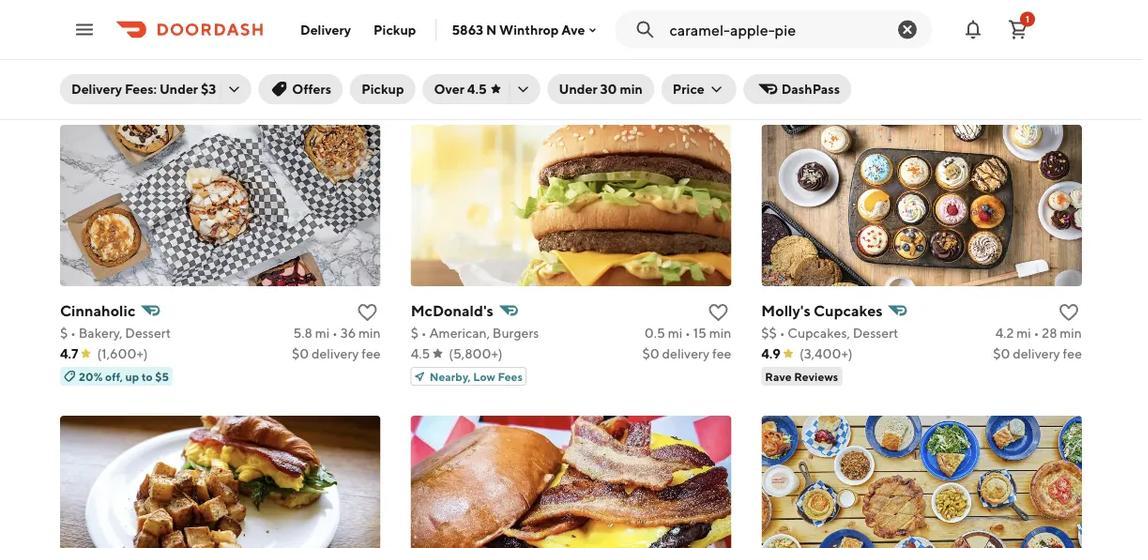 Task type: describe. For each thing, give the bounding box(es) containing it.
Store search: begin typing to search for stores available on DoorDash text field
[[670, 19, 878, 40]]

3 • from the left
[[421, 325, 427, 341]]

min for mcdonald's
[[710, 325, 732, 341]]

under inside button
[[559, 81, 598, 97]]

delivery for mcdonald's
[[663, 346, 710, 362]]

dashpass button
[[744, 74, 852, 104]]

cinnaholic
[[60, 302, 136, 320]]

burgers
[[493, 325, 539, 341]]

1
[[1026, 14, 1030, 24]]

0.5
[[645, 325, 666, 341]]

mi for cinnaholic
[[315, 325, 330, 341]]

pickup for the bottommost pickup 'button'
[[362, 81, 404, 97]]

1 vertical spatial pickup button
[[350, 74, 416, 104]]

$​0 for cinnaholic
[[292, 346, 309, 362]]

delivery for delivery
[[300, 22, 351, 37]]

$ for cinnaholic
[[60, 325, 68, 341]]

offers
[[292, 81, 332, 97]]

reviews
[[795, 370, 839, 383]]

2 items, open order cart image
[[1008, 18, 1030, 41]]

dashpass
[[782, 81, 841, 97]]

$​0 for mcdonald's
[[643, 346, 660, 362]]

min for molly's cupcakes
[[1060, 325, 1083, 341]]

1 button
[[1000, 11, 1038, 48]]

(5,800+)
[[449, 346, 503, 362]]

5.8
[[293, 325, 313, 341]]

$​0 delivery fee for cinnaholic
[[292, 346, 381, 362]]

over 4.5
[[434, 81, 487, 97]]

mi for molly's cupcakes
[[1017, 325, 1032, 341]]

$3
[[201, 81, 216, 97]]

off,
[[105, 370, 123, 383]]

winthrop
[[500, 22, 559, 37]]

delivery for molly's cupcakes
[[1013, 346, 1061, 362]]

delivery for delivery fees: under $3
[[71, 81, 122, 97]]

dessert for molly's cupcakes
[[853, 325, 899, 341]]

min inside button
[[620, 81, 643, 97]]

0 horizontal spatial 4.5
[[411, 346, 430, 362]]

notification bell image
[[962, 18, 985, 41]]

click to add this store to your saved list image for mcdonald's
[[707, 301, 730, 324]]

delivery for cinnaholic
[[312, 346, 359, 362]]

$5
[[155, 370, 169, 383]]

fee for mcdonald's
[[713, 346, 732, 362]]

pickup for the top pickup 'button'
[[374, 22, 416, 37]]

$​0 for molly's cupcakes
[[994, 346, 1011, 362]]

click to add this store to your saved list image
[[357, 301, 379, 324]]

5863 n winthrop ave
[[452, 22, 585, 37]]

0 vertical spatial pickup button
[[363, 15, 428, 45]]

nearby, low fees
[[430, 370, 523, 383]]

4.9
[[762, 346, 781, 362]]

$$
[[762, 325, 777, 341]]

5863
[[452, 22, 484, 37]]

fee for molly's cupcakes
[[1063, 346, 1083, 362]]

mcdonald's
[[411, 302, 494, 320]]

molly's cupcakes
[[762, 302, 883, 320]]

over
[[434, 81, 465, 97]]

$ • american, burgers
[[411, 325, 539, 341]]

(3,400+)
[[800, 346, 853, 362]]

offers button
[[259, 74, 343, 104]]



Task type: locate. For each thing, give the bounding box(es) containing it.
pickup button left 5863
[[363, 15, 428, 45]]

2 under from the left
[[559, 81, 598, 97]]

$​0 delivery fee for mcdonald's
[[643, 346, 732, 362]]

fees
[[498, 370, 523, 383]]

pickup button left over
[[350, 74, 416, 104]]

2 horizontal spatial mi
[[1017, 325, 1032, 341]]

$
[[60, 325, 68, 341], [411, 325, 419, 341]]

to
[[142, 370, 153, 383]]

4 • from the left
[[685, 325, 691, 341]]

1 horizontal spatial fee
[[713, 346, 732, 362]]

• up 4.7
[[70, 325, 76, 341]]

min
[[620, 81, 643, 97], [359, 325, 381, 341], [710, 325, 732, 341], [1060, 325, 1083, 341]]

4.5 up nearby,
[[411, 346, 430, 362]]

0 horizontal spatial delivery
[[312, 346, 359, 362]]

1 • from the left
[[70, 325, 76, 341]]

pickup right 'delivery' button
[[374, 22, 416, 37]]

0 horizontal spatial dessert
[[125, 325, 171, 341]]

5863 n winthrop ave button
[[452, 22, 601, 37]]

clear search input image
[[897, 18, 919, 41]]

1 horizontal spatial click to add this store to your saved list image
[[1058, 301, 1081, 324]]

0 horizontal spatial $​0
[[292, 346, 309, 362]]

4.5
[[468, 81, 487, 97], [411, 346, 430, 362]]

bakery,
[[79, 325, 123, 341]]

dessert down the cupcakes
[[853, 325, 899, 341]]

1 vertical spatial 4.5
[[411, 346, 430, 362]]

price button
[[662, 74, 737, 104]]

delivery up offers
[[300, 22, 351, 37]]

up
[[125, 370, 139, 383]]

$​0 delivery fee down 0.5 mi • 15 min
[[643, 346, 732, 362]]

rave
[[766, 370, 792, 383]]

1 vertical spatial delivery
[[71, 81, 122, 97]]

fees:
[[125, 81, 157, 97]]

min for cinnaholic
[[359, 325, 381, 341]]

under left 30
[[559, 81, 598, 97]]

3 delivery from the left
[[1013, 346, 1061, 362]]

mi
[[315, 325, 330, 341], [668, 325, 683, 341], [1017, 325, 1032, 341]]

2 $​0 from the left
[[643, 346, 660, 362]]

$​0 delivery fee down 5.8 mi • 36 min
[[292, 346, 381, 362]]

0 horizontal spatial mi
[[315, 325, 330, 341]]

2 horizontal spatial delivery
[[1013, 346, 1061, 362]]

click to add this store to your saved list image
[[707, 301, 730, 324], [1058, 301, 1081, 324]]

$​0 delivery fee down 4.2 mi • 28 min at the bottom right of the page
[[994, 346, 1083, 362]]

$ up 4.7
[[60, 325, 68, 341]]

0 vertical spatial 4.5
[[468, 81, 487, 97]]

1 click to add this store to your saved list image from the left
[[707, 301, 730, 324]]

2 delivery from the left
[[663, 346, 710, 362]]

mi right 4.2
[[1017, 325, 1032, 341]]

1 $​0 from the left
[[292, 346, 309, 362]]

$ down mcdonald's
[[411, 325, 419, 341]]

2 dessert from the left
[[853, 325, 899, 341]]

delivery left fees:
[[71, 81, 122, 97]]

1 horizontal spatial delivery
[[663, 346, 710, 362]]

•
[[70, 325, 76, 341], [332, 325, 338, 341], [421, 325, 427, 341], [685, 325, 691, 341], [780, 325, 786, 341], [1034, 325, 1040, 341]]

rave reviews
[[766, 370, 839, 383]]

price
[[673, 81, 705, 97]]

3 $​0 from the left
[[994, 346, 1011, 362]]

6 • from the left
[[1034, 325, 1040, 341]]

2 $​0 delivery fee from the left
[[643, 346, 732, 362]]

1 $ from the left
[[60, 325, 68, 341]]

2 click to add this store to your saved list image from the left
[[1058, 301, 1081, 324]]

2 horizontal spatial $​0 delivery fee
[[994, 346, 1083, 362]]

under 30 min
[[559, 81, 643, 97]]

mi right the '5.8'
[[315, 325, 330, 341]]

min right 30
[[620, 81, 643, 97]]

$​0
[[292, 346, 309, 362], [643, 346, 660, 362], [994, 346, 1011, 362]]

36
[[341, 325, 356, 341]]

fee down 5.8 mi • 36 min
[[362, 346, 381, 362]]

min right 15
[[710, 325, 732, 341]]

5.8 mi • 36 min
[[293, 325, 381, 341]]

15
[[694, 325, 707, 341]]

$$ • cupcakes, dessert
[[762, 325, 899, 341]]

dessert
[[125, 325, 171, 341], [853, 325, 899, 341]]

2 horizontal spatial fee
[[1063, 346, 1083, 362]]

pickup
[[374, 22, 416, 37], [362, 81, 404, 97]]

4.5 right over
[[468, 81, 487, 97]]

3 $​0 delivery fee from the left
[[994, 346, 1083, 362]]

pickup button
[[363, 15, 428, 45], [350, 74, 416, 104]]

• left the 36
[[332, 325, 338, 341]]

20%
[[79, 370, 103, 383]]

cupcakes
[[814, 302, 883, 320]]

under 30 min button
[[548, 74, 654, 104]]

1 dessert from the left
[[125, 325, 171, 341]]

under
[[160, 81, 198, 97], [559, 81, 598, 97]]

delivery down 4.2 mi • 28 min at the bottom right of the page
[[1013, 346, 1061, 362]]

click to add this store to your saved list image up 4.2 mi • 28 min at the bottom right of the page
[[1058, 301, 1081, 324]]

molly's
[[762, 302, 811, 320]]

1 horizontal spatial delivery
[[300, 22, 351, 37]]

$ • bakery, dessert
[[60, 325, 171, 341]]

pickup left over
[[362, 81, 404, 97]]

1 horizontal spatial 4.5
[[468, 81, 487, 97]]

30
[[601, 81, 617, 97]]

low
[[473, 370, 496, 383]]

delivery
[[300, 22, 351, 37], [71, 81, 122, 97]]

3 mi from the left
[[1017, 325, 1032, 341]]

5 • from the left
[[780, 325, 786, 341]]

20% off, up to $5
[[79, 370, 169, 383]]

nearby,
[[430, 370, 471, 383]]

1 horizontal spatial $​0
[[643, 346, 660, 362]]

2 fee from the left
[[713, 346, 732, 362]]

$​0 down 4.2
[[994, 346, 1011, 362]]

delivery down 5.8 mi • 36 min
[[312, 346, 359, 362]]

0 horizontal spatial click to add this store to your saved list image
[[707, 301, 730, 324]]

1 horizontal spatial mi
[[668, 325, 683, 341]]

1 under from the left
[[160, 81, 198, 97]]

1 horizontal spatial under
[[559, 81, 598, 97]]

4.2 mi • 28 min
[[996, 325, 1083, 341]]

delivery down 0.5 mi • 15 min
[[663, 346, 710, 362]]

0 horizontal spatial delivery
[[71, 81, 122, 97]]

$ for mcdonald's
[[411, 325, 419, 341]]

4.2
[[996, 325, 1015, 341]]

n
[[486, 22, 497, 37]]

delivery
[[312, 346, 359, 362], [663, 346, 710, 362], [1013, 346, 1061, 362]]

2 mi from the left
[[668, 325, 683, 341]]

1 horizontal spatial $
[[411, 325, 419, 341]]

$​0 down 0.5
[[643, 346, 660, 362]]

1 fee from the left
[[362, 346, 381, 362]]

fee down 0.5 mi • 15 min
[[713, 346, 732, 362]]

0.5 mi • 15 min
[[645, 325, 732, 341]]

open menu image
[[73, 18, 96, 41]]

2 • from the left
[[332, 325, 338, 341]]

ave
[[562, 22, 585, 37]]

1 horizontal spatial $​0 delivery fee
[[643, 346, 732, 362]]

1 delivery from the left
[[312, 346, 359, 362]]

1 horizontal spatial dessert
[[853, 325, 899, 341]]

dessert for cinnaholic
[[125, 325, 171, 341]]

click to add this store to your saved list image up 0.5 mi • 15 min
[[707, 301, 730, 324]]

(1,600+)
[[97, 346, 148, 362]]

cupcakes,
[[788, 325, 851, 341]]

0 horizontal spatial $
[[60, 325, 68, 341]]

0 horizontal spatial fee
[[362, 346, 381, 362]]

3 fee from the left
[[1063, 346, 1083, 362]]

american,
[[430, 325, 490, 341]]

0 vertical spatial pickup
[[374, 22, 416, 37]]

4.7
[[60, 346, 78, 362]]

min right 28
[[1060, 325, 1083, 341]]

• left 28
[[1034, 325, 1040, 341]]

0 horizontal spatial under
[[160, 81, 198, 97]]

• left american,
[[421, 325, 427, 341]]

• right the $$
[[780, 325, 786, 341]]

delivery inside button
[[300, 22, 351, 37]]

dessert up (1,600+)
[[125, 325, 171, 341]]

28
[[1043, 325, 1058, 341]]

$​0 delivery fee for molly's cupcakes
[[994, 346, 1083, 362]]

0 vertical spatial delivery
[[300, 22, 351, 37]]

delivery button
[[289, 15, 363, 45]]

under left $3
[[160, 81, 198, 97]]

min down click to add this store to your saved list icon
[[359, 325, 381, 341]]

1 vertical spatial pickup
[[362, 81, 404, 97]]

1 $​0 delivery fee from the left
[[292, 346, 381, 362]]

fee for cinnaholic
[[362, 346, 381, 362]]

2 horizontal spatial $​0
[[994, 346, 1011, 362]]

0 horizontal spatial $​0 delivery fee
[[292, 346, 381, 362]]

1 mi from the left
[[315, 325, 330, 341]]

fee
[[362, 346, 381, 362], [713, 346, 732, 362], [1063, 346, 1083, 362]]

fee down 4.2 mi • 28 min at the bottom right of the page
[[1063, 346, 1083, 362]]

mi for mcdonald's
[[668, 325, 683, 341]]

4.5 inside button
[[468, 81, 487, 97]]

click to add this store to your saved list image for molly's cupcakes
[[1058, 301, 1081, 324]]

• left 15
[[685, 325, 691, 341]]

delivery fees: under $3
[[71, 81, 216, 97]]

$​0 down the '5.8'
[[292, 346, 309, 362]]

$​0 delivery fee
[[292, 346, 381, 362], [643, 346, 732, 362], [994, 346, 1083, 362]]

2 $ from the left
[[411, 325, 419, 341]]

mi right 0.5
[[668, 325, 683, 341]]

over 4.5 button
[[423, 74, 540, 104]]



Task type: vqa. For each thing, say whether or not it's contained in the screenshot.
Fees
yes



